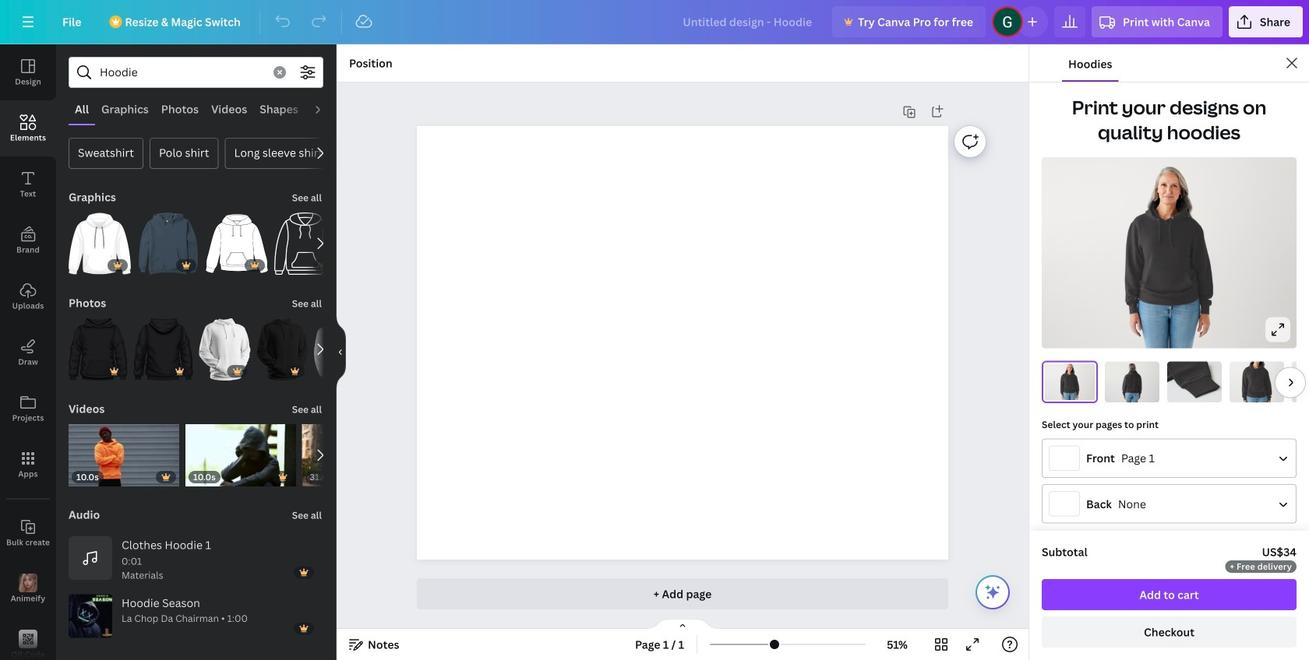 Task type: describe. For each thing, give the bounding box(es) containing it.
show preview 5 of the design image
[[1292, 362, 1309, 403]]

2 white hoodie cutout image from the left
[[314, 319, 364, 381]]

black hoodie cutout image
[[257, 319, 308, 381]]

materials, 1 seconds element
[[122, 554, 166, 582]]

hide image
[[336, 315, 346, 390]]

hoody flat mockup image
[[206, 213, 268, 275]]

show preview 4 of the design image
[[1230, 362, 1284, 403]]

1 white hoodie cutout image from the left
[[199, 319, 250, 381]]

show preview 3 of the design image
[[1167, 362, 1222, 403]]

show preview 2 of the design image
[[1105, 362, 1160, 403]]



Task type: locate. For each thing, give the bounding box(es) containing it.
show preview 1 of the design image
[[1043, 362, 1097, 403]]

show pages image
[[645, 619, 720, 631]]

canva assistant image
[[983, 584, 1002, 602]]

white hoodie cutout image left black hoodie cutout image
[[199, 319, 250, 381]]

front of basic white hoodie isolated image
[[69, 213, 131, 275]]

blue hoodie illustration image
[[137, 213, 199, 275]]

Design title text field
[[670, 6, 826, 37]]

white hoodie cutout image
[[199, 319, 250, 381], [314, 319, 364, 381]]

side panel tab list
[[0, 44, 56, 661]]

1 horizontal spatial white hoodie cutout image
[[314, 319, 364, 381]]

black hoody cutout image
[[69, 319, 127, 381]]

group
[[69, 203, 131, 275], [137, 203, 199, 275], [206, 203, 268, 275], [274, 213, 337, 275], [69, 309, 127, 381], [134, 309, 193, 381], [199, 309, 250, 381], [257, 309, 308, 381], [69, 415, 179, 487], [185, 415, 296, 487], [302, 425, 411, 487]]

60 seconds element
[[122, 612, 248, 639]]

Zoom button
[[872, 633, 923, 658]]

white hoodie cutout image right black hoodie cutout image
[[314, 319, 364, 381]]

main menu bar
[[0, 0, 1309, 44]]

0 horizontal spatial white hoodie cutout image
[[199, 319, 250, 381]]

Search elements search field
[[100, 58, 264, 87]]

black hoodie closeup image
[[134, 319, 193, 381]]



